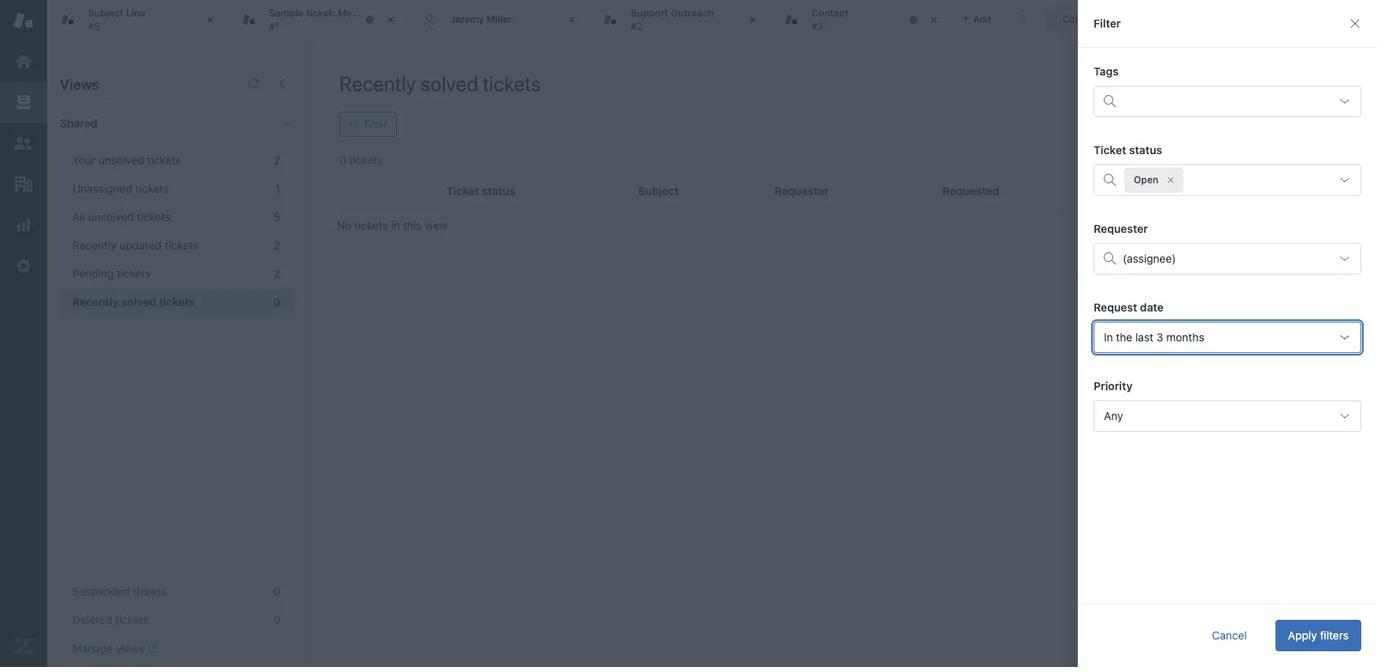 Task type: describe. For each thing, give the bounding box(es) containing it.
3
[[1157, 331, 1163, 344]]

tickets down tabs tab list
[[483, 72, 541, 95]]

deleted
[[72, 613, 112, 627]]

your unsolved tickets
[[72, 154, 181, 167]]

requester
[[1094, 222, 1148, 235]]

tickets down the your unsolved tickets
[[135, 182, 169, 195]]

close drawer image
[[1349, 17, 1361, 30]]

2 for pending tickets
[[274, 267, 280, 280]]

tickets down 'shared' dropdown button
[[147, 154, 181, 167]]

any
[[1104, 409, 1123, 423]]

#3
[[812, 20, 824, 32]]

outreach
[[671, 7, 714, 19]]

updated
[[119, 239, 162, 252]]

tickets down updated
[[159, 295, 195, 309]]

0 vertical spatial recently
[[339, 72, 416, 95]]

admin image
[[13, 256, 34, 276]]

the inside "sample ticket: meet the ticket #1"
[[364, 7, 379, 19]]

4 close image from the left
[[926, 12, 941, 28]]

close image
[[202, 12, 218, 28]]

3 close image from the left
[[745, 12, 761, 28]]

collapse views pane image
[[276, 77, 288, 90]]

(assignee)
[[1123, 252, 1176, 265]]

in
[[391, 219, 400, 232]]

pending
[[72, 267, 114, 280]]

shared button
[[47, 100, 265, 147]]

open
[[1134, 174, 1159, 186]]

reporting image
[[13, 215, 34, 235]]

request date
[[1094, 301, 1164, 314]]

ticket
[[381, 7, 408, 19]]

recently for 2
[[72, 239, 117, 252]]

customers image
[[13, 133, 34, 154]]

last
[[1136, 331, 1154, 344]]

date
[[1140, 301, 1164, 314]]

tags element
[[1094, 86, 1361, 117]]

filters
[[1320, 629, 1349, 643]]

shared heading
[[47, 100, 307, 147]]

0 horizontal spatial recently solved tickets
[[72, 295, 195, 309]]

ticket:
[[306, 7, 335, 19]]

zendesk support image
[[13, 10, 34, 31]]

0 for suspended tickets
[[273, 585, 280, 598]]

close image inside "jeremy miller" tab
[[564, 12, 580, 28]]

tickets up updated
[[137, 210, 171, 224]]

tickets up views
[[115, 613, 149, 627]]

support
[[631, 7, 668, 19]]

filter inside dialog
[[1094, 17, 1121, 30]]

unassigned
[[72, 182, 132, 195]]

jeremy miller tab
[[409, 0, 590, 39]]

subject line #5
[[88, 7, 146, 32]]

sample
[[269, 7, 304, 19]]

cancel button
[[1200, 620, 1260, 652]]

status
[[1129, 143, 1162, 157]]

no tickets in this view
[[337, 219, 448, 232]]

suspended tickets
[[72, 585, 167, 598]]

in the last 3 months
[[1104, 331, 1204, 344]]

apply filters button
[[1275, 620, 1361, 652]]

ticket
[[1094, 143, 1126, 157]]

tags
[[1094, 65, 1119, 78]]

1 close image from the left
[[383, 12, 399, 28]]

tabs tab list
[[47, 0, 1001, 39]]

5
[[274, 210, 280, 224]]

jeremy miller
[[450, 13, 512, 25]]

recently updated tickets
[[72, 239, 198, 252]]

tickets left in
[[354, 219, 388, 232]]

In the last 3 months field
[[1094, 322, 1361, 354]]

sample ticket: meet the ticket #1
[[269, 7, 408, 32]]

tab containing contact
[[771, 0, 952, 39]]

open option
[[1124, 168, 1184, 193]]

2 for your unsolved tickets
[[274, 154, 280, 167]]

support outreach #2
[[631, 7, 714, 32]]

tickets right updated
[[165, 239, 198, 252]]

in
[[1104, 331, 1113, 344]]

views image
[[13, 92, 34, 113]]

deleted tickets
[[72, 613, 149, 627]]

tab containing sample ticket: meet the ticket
[[228, 0, 409, 39]]

tickets up deleted tickets
[[133, 585, 167, 598]]

unassigned tickets
[[72, 182, 169, 195]]

miller
[[487, 13, 512, 25]]

apply
[[1288, 629, 1317, 643]]



Task type: locate. For each thing, give the bounding box(es) containing it.
1 tab from the left
[[47, 0, 228, 39]]

manage views link
[[72, 643, 157, 657]]

1 vertical spatial filter
[[365, 118, 387, 130]]

1 vertical spatial recently solved tickets
[[72, 295, 195, 309]]

your
[[72, 154, 95, 167]]

recently solved tickets down pending tickets
[[72, 295, 195, 309]]

filter dialog
[[1078, 0, 1377, 668]]

1 horizontal spatial the
[[1116, 331, 1133, 344]]

jeremy
[[450, 13, 484, 25]]

0 for deleted tickets
[[273, 613, 280, 627]]

2 for recently updated tickets
[[274, 239, 280, 252]]

0
[[273, 295, 280, 309], [273, 585, 280, 598], [273, 613, 280, 627]]

2 2 from the top
[[274, 239, 280, 252]]

0 vertical spatial recently solved tickets
[[339, 72, 541, 95]]

zendesk image
[[13, 637, 34, 657]]

ticket status element
[[1094, 165, 1361, 196]]

Tags field
[[1124, 89, 1328, 114]]

all unsolved tickets
[[72, 210, 171, 224]]

conversations
[[1063, 13, 1126, 25]]

filter inside button
[[365, 118, 387, 130]]

ticket status
[[1094, 143, 1162, 157]]

1 vertical spatial 2
[[274, 239, 280, 252]]

recently
[[339, 72, 416, 95], [72, 239, 117, 252], [72, 295, 119, 309]]

tab
[[47, 0, 228, 39], [228, 0, 409, 39], [590, 0, 771, 39], [771, 0, 952, 39]]

recently down pending
[[72, 295, 119, 309]]

conversations button
[[1046, 7, 1162, 32]]

recently for 0
[[72, 295, 119, 309]]

all
[[72, 210, 85, 224]]

contact #3
[[812, 7, 849, 32]]

subject
[[88, 7, 124, 19], [638, 184, 679, 198]]

1 horizontal spatial subject
[[638, 184, 679, 198]]

recently solved tickets
[[339, 72, 541, 95], [72, 295, 195, 309]]

manage views
[[72, 643, 145, 656]]

get started image
[[13, 51, 34, 72]]

unsolved up unassigned tickets
[[98, 154, 144, 167]]

#2
[[631, 20, 642, 32]]

unsolved for your
[[98, 154, 144, 167]]

unsolved down unassigned
[[88, 210, 134, 224]]

0 horizontal spatial filter
[[365, 118, 387, 130]]

manage
[[72, 643, 113, 656]]

recently up pending
[[72, 239, 117, 252]]

2 close image from the left
[[564, 12, 580, 28]]

0 vertical spatial solved
[[421, 72, 478, 95]]

views
[[116, 643, 145, 656]]

solved down jeremy
[[421, 72, 478, 95]]

1 horizontal spatial solved
[[421, 72, 478, 95]]

views
[[60, 76, 99, 93]]

apply filters
[[1288, 629, 1349, 643]]

1 vertical spatial subject
[[638, 184, 679, 198]]

3 tab from the left
[[590, 0, 771, 39]]

recently up filter button
[[339, 72, 416, 95]]

1 vertical spatial unsolved
[[88, 210, 134, 224]]

recently solved tickets down jeremy
[[339, 72, 541, 95]]

view
[[425, 219, 448, 232]]

0 horizontal spatial the
[[364, 7, 379, 19]]

tab containing subject line
[[47, 0, 228, 39]]

0 vertical spatial subject
[[88, 7, 124, 19]]

the right meet
[[364, 7, 379, 19]]

no
[[337, 219, 351, 232]]

1 vertical spatial the
[[1116, 331, 1133, 344]]

subject inside subject line #5
[[88, 7, 124, 19]]

close image
[[383, 12, 399, 28], [564, 12, 580, 28], [745, 12, 761, 28], [926, 12, 941, 28]]

0 vertical spatial 2
[[274, 154, 280, 167]]

tab containing support outreach
[[590, 0, 771, 39]]

the right in
[[1116, 331, 1133, 344]]

1
[[275, 182, 280, 195]]

suspended
[[72, 585, 130, 598]]

meet
[[338, 7, 361, 19]]

filter
[[1094, 17, 1121, 30], [365, 118, 387, 130]]

#5
[[88, 20, 100, 32]]

unsolved for all
[[88, 210, 134, 224]]

3 2 from the top
[[274, 267, 280, 280]]

0 vertical spatial the
[[364, 7, 379, 19]]

#1
[[269, 20, 279, 32]]

main element
[[0, 0, 47, 668]]

2 tab from the left
[[228, 0, 409, 39]]

0 for recently solved tickets
[[273, 295, 280, 309]]

0 horizontal spatial solved
[[122, 295, 156, 309]]

0 horizontal spatial subject
[[88, 7, 124, 19]]

months
[[1166, 331, 1204, 344]]

1 horizontal spatial recently solved tickets
[[339, 72, 541, 95]]

remove image
[[1166, 176, 1176, 185]]

1 2 from the top
[[274, 154, 280, 167]]

2 vertical spatial recently
[[72, 295, 119, 309]]

0 vertical spatial unsolved
[[98, 154, 144, 167]]

cancel
[[1212, 629, 1247, 643]]

organizations image
[[13, 174, 34, 194]]

filter button
[[339, 112, 397, 137]]

1 vertical spatial 0
[[273, 585, 280, 598]]

subject for subject line #5
[[88, 7, 124, 19]]

1 horizontal spatial filter
[[1094, 17, 1121, 30]]

2
[[274, 154, 280, 167], [274, 239, 280, 252], [274, 267, 280, 280]]

0 vertical spatial 0
[[273, 295, 280, 309]]

shared
[[60, 117, 98, 130]]

tickets
[[483, 72, 541, 95], [147, 154, 181, 167], [135, 182, 169, 195], [137, 210, 171, 224], [354, 219, 388, 232], [165, 239, 198, 252], [117, 267, 151, 280], [159, 295, 195, 309], [133, 585, 167, 598], [115, 613, 149, 627]]

pending tickets
[[72, 267, 151, 280]]

priority
[[1094, 380, 1133, 393]]

Any field
[[1094, 401, 1361, 432]]

line
[[126, 7, 146, 19]]

4 tab from the left
[[771, 0, 952, 39]]

request
[[1094, 301, 1137, 314]]

solved
[[421, 72, 478, 95], [122, 295, 156, 309]]

this
[[403, 219, 422, 232]]

unsolved
[[98, 154, 144, 167], [88, 210, 134, 224]]

contact
[[812, 7, 849, 19]]

the inside "field"
[[1116, 331, 1133, 344]]

requester element
[[1094, 243, 1361, 275]]

0 vertical spatial filter
[[1094, 17, 1121, 30]]

subject for subject
[[638, 184, 679, 198]]

refresh views pane image
[[247, 77, 260, 90]]

2 vertical spatial 0
[[273, 613, 280, 627]]

2 vertical spatial 2
[[274, 267, 280, 280]]

1 vertical spatial solved
[[122, 295, 156, 309]]

1 vertical spatial recently
[[72, 239, 117, 252]]

the
[[364, 7, 379, 19], [1116, 331, 1133, 344]]

solved down pending tickets
[[122, 295, 156, 309]]

tickets down recently updated tickets
[[117, 267, 151, 280]]

(opens in a new tab) image
[[145, 645, 157, 655]]



Task type: vqa. For each thing, say whether or not it's contained in the screenshot.
grid
no



